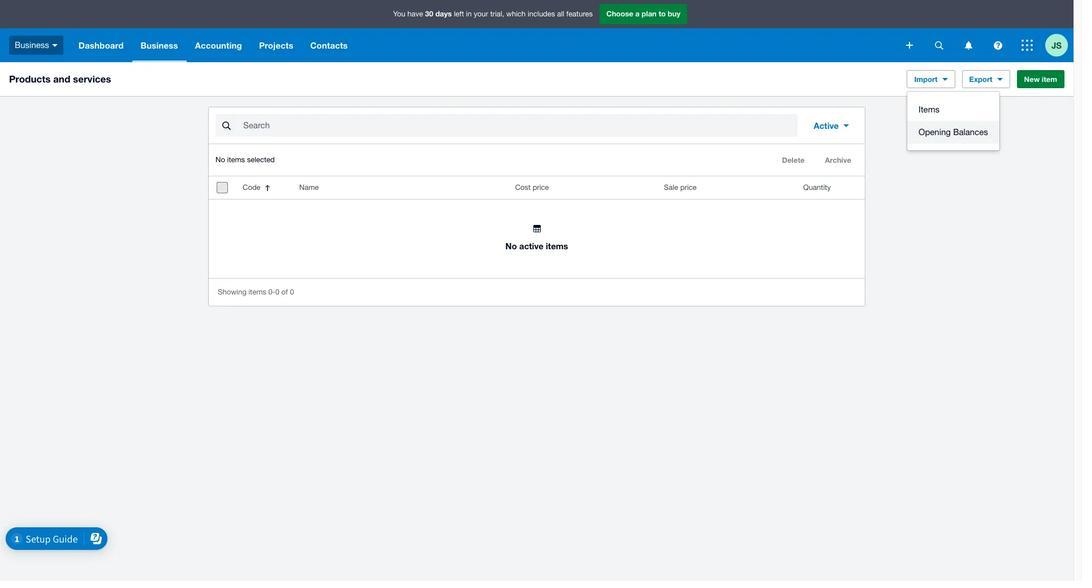Task type: locate. For each thing, give the bounding box(es) containing it.
you
[[393, 10, 405, 18]]

projects button
[[251, 28, 302, 62]]

navigation containing dashboard
[[70, 28, 898, 62]]

1 vertical spatial items
[[546, 241, 568, 251]]

0 left of
[[275, 288, 279, 296]]

showing
[[218, 288, 246, 296]]

price inside button
[[533, 183, 549, 192]]

2 price from the left
[[680, 183, 697, 192]]

0 horizontal spatial items
[[227, 156, 245, 164]]

items right active
[[546, 241, 568, 251]]

1 price from the left
[[533, 183, 549, 192]]

1 horizontal spatial items
[[248, 288, 266, 296]]

export
[[969, 75, 992, 84]]

have
[[407, 10, 423, 18]]

1 horizontal spatial no
[[505, 241, 517, 251]]

no active items
[[505, 241, 568, 251]]

navigation
[[70, 28, 898, 62]]

no
[[216, 156, 225, 164], [505, 241, 517, 251]]

0-
[[268, 288, 275, 296]]

0 horizontal spatial 0
[[275, 288, 279, 296]]

list box
[[907, 92, 999, 150]]

2 horizontal spatial items
[[546, 241, 568, 251]]

1 horizontal spatial 0
[[290, 288, 294, 296]]

items left 0-
[[248, 288, 266, 296]]

0 horizontal spatial business button
[[0, 28, 70, 62]]

0 vertical spatial no
[[216, 156, 225, 164]]

group
[[907, 92, 999, 150]]

archive
[[825, 156, 851, 165]]

to
[[659, 9, 666, 18]]

code
[[243, 183, 261, 192]]

svg image
[[1022, 40, 1033, 51], [935, 41, 943, 49], [965, 41, 972, 49], [994, 41, 1002, 49], [52, 44, 58, 47]]

selected
[[247, 156, 275, 164]]

services
[[73, 73, 111, 85]]

items
[[227, 156, 245, 164], [546, 241, 568, 251], [248, 288, 266, 296]]

opening balances
[[919, 127, 988, 137]]

of
[[281, 288, 288, 296]]

price right cost
[[533, 183, 549, 192]]

1 horizontal spatial price
[[680, 183, 697, 192]]

all
[[557, 10, 564, 18]]

price inside button
[[680, 183, 697, 192]]

no inside the list of items with cost price, sale price and quantity element
[[505, 241, 517, 251]]

which
[[506, 10, 526, 18]]

left
[[454, 10, 464, 18]]

1 vertical spatial no
[[505, 241, 517, 251]]

plan
[[642, 9, 657, 18]]

items link
[[919, 103, 988, 117]]

no left selected
[[216, 156, 225, 164]]

svg image up products and services
[[52, 44, 58, 47]]

list of items with cost price, sale price and quantity element
[[209, 176, 865, 278]]

you have 30 days left in your trial, which includes all features
[[393, 9, 593, 18]]

1 horizontal spatial business
[[141, 40, 178, 50]]

price right sale
[[680, 183, 697, 192]]

business
[[15, 40, 49, 50], [141, 40, 178, 50]]

svg image
[[906, 42, 913, 49]]

cost price
[[515, 183, 549, 192]]

js
[[1052, 40, 1062, 50]]

0 horizontal spatial price
[[533, 183, 549, 192]]

sale price
[[664, 183, 697, 192]]

items left selected
[[227, 156, 245, 164]]

name button
[[292, 176, 405, 199]]

sale price button
[[556, 176, 703, 199]]

1 horizontal spatial business button
[[132, 28, 187, 62]]

0 right of
[[290, 288, 294, 296]]

0
[[275, 288, 279, 296], [290, 288, 294, 296]]

export button
[[962, 70, 1010, 88]]

banner
[[0, 0, 1074, 62]]

active
[[519, 241, 543, 251]]

Search search field
[[242, 115, 798, 136]]

price
[[533, 183, 549, 192], [680, 183, 697, 192]]

no left active
[[505, 241, 517, 251]]

0 vertical spatial items
[[227, 156, 245, 164]]

0 horizontal spatial no
[[216, 156, 225, 164]]

delete button
[[775, 151, 811, 169]]

active button
[[805, 114, 858, 137]]

no for no items selected
[[216, 156, 225, 164]]

quantity
[[803, 183, 831, 192]]

svg image up export popup button
[[994, 41, 1002, 49]]

choose a plan to buy
[[606, 9, 680, 18]]

items
[[919, 105, 940, 114]]

business button
[[0, 28, 70, 62], [132, 28, 187, 62]]

2 vertical spatial items
[[248, 288, 266, 296]]



Task type: vqa. For each thing, say whether or not it's contained in the screenshot.
Sales account "field"
no



Task type: describe. For each thing, give the bounding box(es) containing it.
contacts
[[310, 40, 348, 50]]

import
[[914, 75, 938, 84]]

business inside navigation
[[141, 40, 178, 50]]

your
[[474, 10, 488, 18]]

archive button
[[818, 151, 858, 169]]

choose
[[606, 9, 633, 18]]

in
[[466, 10, 472, 18]]

price for sale price
[[680, 183, 697, 192]]

projects
[[259, 40, 293, 50]]

dashboard link
[[70, 28, 132, 62]]

js button
[[1045, 28, 1074, 62]]

sale
[[664, 183, 678, 192]]

cost price button
[[405, 176, 556, 199]]

0 horizontal spatial business
[[15, 40, 49, 50]]

2 0 from the left
[[290, 288, 294, 296]]

no items selected
[[216, 156, 275, 164]]

items button
[[907, 98, 999, 121]]

item
[[1042, 75, 1057, 84]]

cost
[[515, 183, 531, 192]]

svg image left js on the right of the page
[[1022, 40, 1033, 51]]

quantity button
[[703, 176, 838, 199]]

dashboard
[[79, 40, 124, 50]]

1 0 from the left
[[275, 288, 279, 296]]

active
[[814, 120, 839, 131]]

products
[[9, 73, 51, 85]]

includes
[[528, 10, 555, 18]]

days
[[435, 9, 452, 18]]

new
[[1024, 75, 1040, 84]]

list box containing items
[[907, 92, 999, 150]]

showing items 0-0 of 0
[[218, 288, 294, 296]]

accounting
[[195, 40, 242, 50]]

import button
[[907, 70, 955, 88]]

items for showing items 0-0 of 0
[[248, 288, 266, 296]]

svg image inside business 'popup button'
[[52, 44, 58, 47]]

features
[[566, 10, 593, 18]]

accounting button
[[187, 28, 251, 62]]

navigation inside banner
[[70, 28, 898, 62]]

opening
[[919, 127, 951, 137]]

30
[[425, 9, 433, 18]]

balances
[[953, 127, 988, 137]]

1 business button from the left
[[0, 28, 70, 62]]

price for cost price
[[533, 183, 549, 192]]

trial,
[[490, 10, 504, 18]]

2 business button from the left
[[132, 28, 187, 62]]

delete
[[782, 156, 805, 165]]

svg image up export
[[965, 41, 972, 49]]

new item button
[[1017, 70, 1065, 88]]

svg image right svg image
[[935, 41, 943, 49]]

a
[[635, 9, 640, 18]]

code button
[[236, 176, 292, 199]]

opening balances link
[[907, 121, 999, 144]]

and
[[53, 73, 70, 85]]

group containing items
[[907, 92, 999, 150]]

contacts button
[[302, 28, 356, 62]]

items for no items selected
[[227, 156, 245, 164]]

banner containing js
[[0, 0, 1074, 62]]

name
[[299, 183, 319, 192]]

buy
[[668, 9, 680, 18]]

new item
[[1024, 75, 1057, 84]]

no for no active items
[[505, 241, 517, 251]]

products and services
[[9, 73, 111, 85]]



